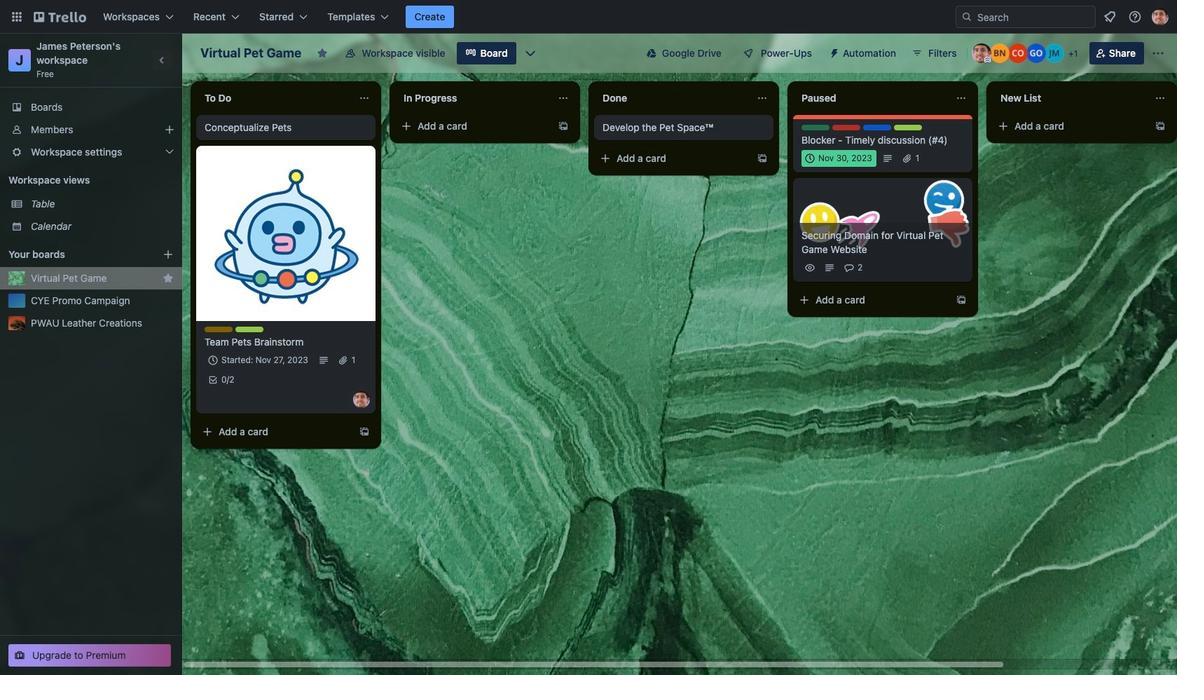 Task type: vqa. For each thing, say whether or not it's contained in the screenshot.
Jeremy Miller (jeremymiller198) image
yes



Task type: locate. For each thing, give the bounding box(es) containing it.
christina overa (christinaovera) image
[[1009, 43, 1028, 63]]

None checkbox
[[802, 150, 877, 167]]

starred icon image
[[163, 273, 174, 284]]

sm image
[[824, 42, 843, 62]]

None text field
[[196, 87, 353, 109], [395, 87, 552, 109], [794, 87, 951, 109], [993, 87, 1150, 109], [196, 87, 353, 109], [395, 87, 552, 109], [794, 87, 951, 109], [993, 87, 1150, 109]]

james peterson (jamespeterson93) image right open information menu image
[[1153, 8, 1169, 25]]

back to home image
[[34, 6, 86, 28]]

show menu image
[[1152, 46, 1166, 60]]

0 vertical spatial james peterson (jamespeterson93) image
[[1153, 8, 1169, 25]]

Board name text field
[[193, 42, 309, 64]]

1 vertical spatial james peterson (jamespeterson93) image
[[972, 43, 992, 63]]

customize views image
[[524, 46, 538, 60]]

create from template… image
[[558, 121, 569, 132], [1155, 121, 1167, 132], [956, 294, 967, 306], [359, 426, 370, 437]]

1 horizontal spatial james peterson (jamespeterson93) image
[[1153, 8, 1169, 25]]

your boards with 3 items element
[[8, 246, 142, 263]]

color: yellow, title: none image
[[205, 327, 233, 332]]

None text field
[[595, 87, 752, 109]]

laugh image
[[919, 175, 969, 225]]

james peterson (jamespeterson93) image inside primary element
[[1153, 8, 1169, 25]]

ben nelson (bennelson96) image
[[990, 43, 1010, 63]]

create from template… image
[[757, 153, 768, 164]]

james peterson (jamespeterson93) image left christina overa (christinaovera) icon
[[972, 43, 992, 63]]

james peterson (jamespeterson93) image
[[1153, 8, 1169, 25], [972, 43, 992, 63]]

open information menu image
[[1129, 10, 1143, 24]]



Task type: describe. For each thing, give the bounding box(es) containing it.
Search field
[[956, 6, 1096, 28]]

color: bold lime, title: none image
[[895, 125, 923, 130]]

gary orlando (garyorlando) image
[[1027, 43, 1047, 63]]

add board image
[[163, 249, 174, 260]]

this member is an admin of this board. image
[[985, 57, 991, 63]]

color: red, title: "blocker" element
[[833, 125, 861, 130]]

color: blue, title: "fyi" element
[[864, 125, 892, 130]]

0 horizontal spatial james peterson (jamespeterson93) image
[[972, 43, 992, 63]]

0 notifications image
[[1102, 8, 1119, 25]]

search image
[[962, 11, 973, 22]]

color: bold lime, title: "team task" element
[[236, 327, 264, 332]]

james peterson (jamespeterson93) image
[[353, 391, 370, 408]]

jeremy miller (jeremymiller198) image
[[1045, 43, 1065, 63]]

google drive icon image
[[647, 48, 657, 58]]

star or unstar board image
[[317, 48, 328, 59]]

primary element
[[0, 0, 1178, 34]]

color: green, title: "goal" element
[[802, 125, 830, 130]]

workspace navigation collapse icon image
[[153, 50, 172, 70]]



